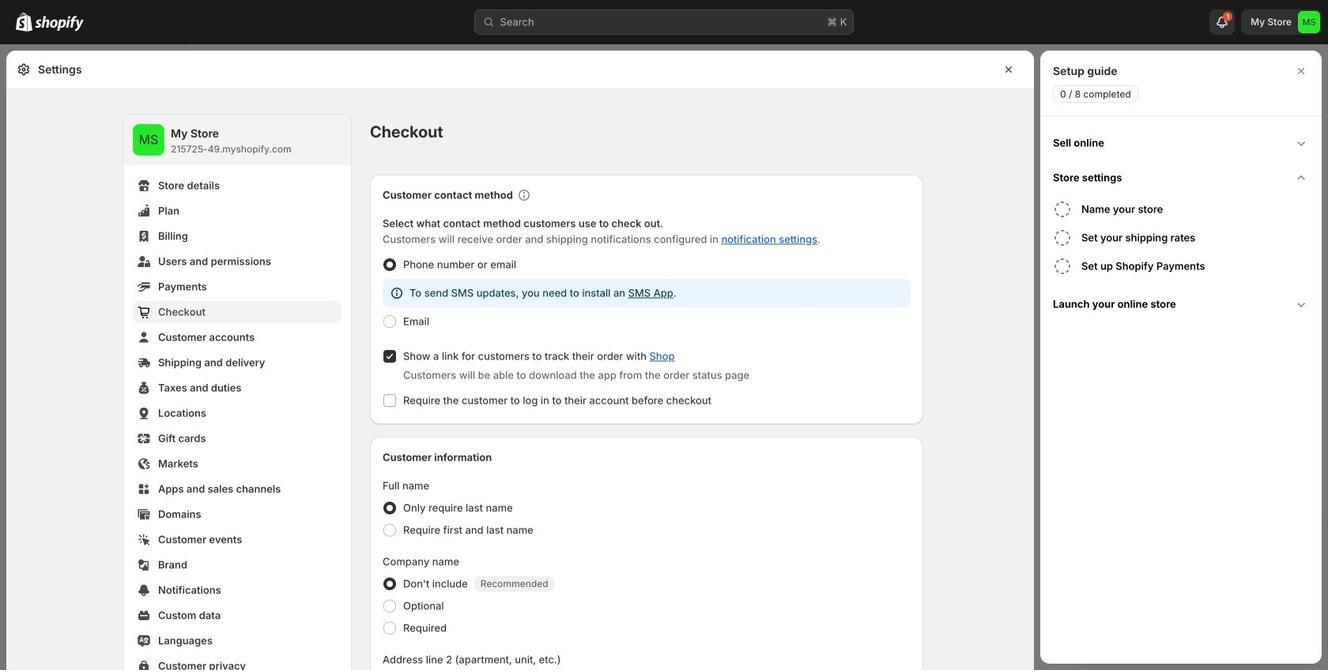 Task type: locate. For each thing, give the bounding box(es) containing it.
shopify image
[[16, 12, 32, 31]]

0 horizontal spatial my store image
[[133, 124, 164, 156]]

dialog
[[1040, 51, 1322, 664]]

shopify image
[[35, 16, 84, 31]]

mark set your shipping rates as done image
[[1053, 228, 1072, 247]]

mark set up shopify payments as done image
[[1053, 257, 1072, 276]]

1 vertical spatial my store image
[[133, 124, 164, 156]]

1 horizontal spatial my store image
[[1298, 11, 1320, 33]]

my store image
[[1298, 11, 1320, 33], [133, 124, 164, 156]]

my store image inside "shop settings menu" element
[[133, 124, 164, 156]]

status
[[383, 279, 911, 308]]



Task type: describe. For each thing, give the bounding box(es) containing it.
mark name your store as done image
[[1053, 200, 1072, 219]]

0 vertical spatial my store image
[[1298, 11, 1320, 33]]

status inside settings dialog
[[383, 279, 911, 308]]

settings dialog
[[6, 51, 1034, 670]]

shop settings menu element
[[123, 115, 351, 670]]



Task type: vqa. For each thing, say whether or not it's contained in the screenshot.
'Search countries' text box
no



